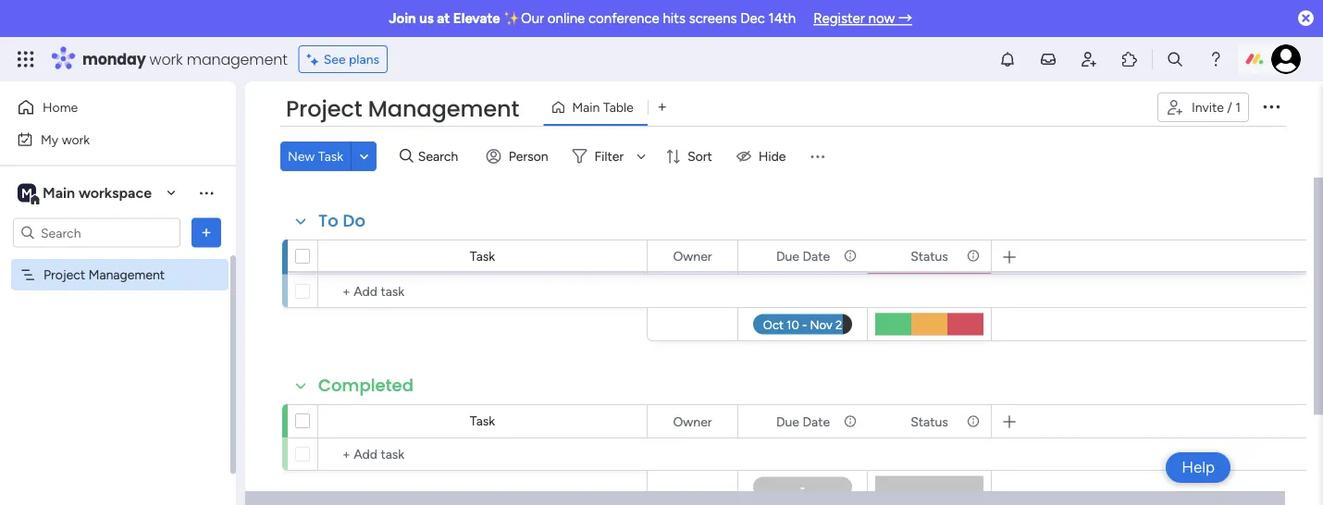 Task type: vqa. For each thing, say whether or not it's contained in the screenshot.
Search image
no



Task type: describe. For each thing, give the bounding box(es) containing it.
status for second status field from the top
[[911, 414, 949, 430]]

sort button
[[658, 142, 724, 171]]

due for column information icon in the right of the page's "due date" field
[[777, 248, 800, 264]]

owner field for completed
[[669, 412, 717, 432]]

v2 search image
[[400, 146, 414, 167]]

angle down image
[[360, 150, 369, 163]]

1 status field from the top
[[907, 246, 953, 266]]

✨
[[504, 10, 518, 27]]

online
[[548, 10, 585, 27]]

my work
[[41, 131, 90, 147]]

search everything image
[[1167, 50, 1185, 69]]

date for completed's column information image
[[803, 414, 831, 430]]

stuck
[[913, 250, 947, 266]]

owner for completed
[[674, 414, 712, 430]]

column information image for completed
[[843, 414, 858, 429]]

date for column information icon in the right of the page
[[803, 248, 831, 264]]

to do
[[318, 209, 366, 233]]

sort
[[688, 149, 713, 164]]

notifications image
[[999, 50, 1017, 69]]

see plans
[[324, 51, 380, 67]]

2 due date from the top
[[777, 414, 831, 430]]

due date field for completed's column information image
[[772, 412, 835, 432]]

invite
[[1192, 100, 1225, 115]]

column information image
[[843, 249, 858, 263]]

main for main table
[[572, 100, 600, 115]]

do
[[343, 209, 366, 233]]

register
[[814, 10, 865, 27]]

due for completed's column information image's "due date" field
[[777, 414, 800, 430]]

main workspace
[[43, 184, 152, 202]]

dec
[[741, 10, 766, 27]]

1 + add task text field from the top
[[328, 281, 639, 303]]

invite / 1 button
[[1158, 93, 1250, 122]]

work for my
[[62, 131, 90, 147]]

monthly sync
[[350, 251, 430, 267]]

join
[[389, 10, 416, 27]]

hits
[[663, 10, 686, 27]]

my work button
[[11, 125, 199, 154]]

our
[[521, 10, 545, 27]]

help button
[[1167, 453, 1231, 483]]

completed
[[318, 374, 414, 398]]

2 + add task text field from the top
[[328, 443, 639, 466]]

screens
[[689, 10, 737, 27]]

to
[[318, 209, 339, 233]]

select product image
[[17, 50, 35, 69]]

Search in workspace field
[[39, 222, 155, 243]]

invite / 1
[[1192, 100, 1241, 115]]

join us at elevate ✨ our online conference hits screens dec 14th
[[389, 10, 796, 27]]

my
[[41, 131, 59, 147]]

apps image
[[1121, 50, 1140, 69]]

hide button
[[729, 142, 798, 171]]

owner field for to do
[[669, 246, 717, 266]]

workspace options image
[[197, 184, 216, 202]]

monday
[[82, 49, 146, 69]]

1 vertical spatial options image
[[197, 224, 216, 242]]

status for first status field from the top of the page
[[911, 248, 949, 264]]

new task button
[[281, 142, 351, 171]]

workspace selection element
[[18, 182, 155, 206]]



Task type: locate. For each thing, give the bounding box(es) containing it.
Search field
[[414, 143, 469, 169]]

1 vertical spatial main
[[43, 184, 75, 202]]

1 vertical spatial project management
[[44, 267, 165, 283]]

To Do field
[[314, 209, 370, 233]]

hide
[[759, 149, 786, 164]]

0 horizontal spatial main
[[43, 184, 75, 202]]

1 vertical spatial status field
[[907, 412, 953, 432]]

0 vertical spatial date
[[803, 248, 831, 264]]

0 horizontal spatial work
[[62, 131, 90, 147]]

register now →
[[814, 10, 913, 27]]

0 horizontal spatial options image
[[197, 224, 216, 242]]

Status field
[[907, 246, 953, 266], [907, 412, 953, 432]]

2 date from the top
[[803, 414, 831, 430]]

register now → link
[[814, 10, 913, 27]]

→
[[899, 10, 913, 27]]

work right monday
[[150, 49, 183, 69]]

invite members image
[[1080, 50, 1099, 69]]

1 owner field from the top
[[669, 246, 717, 266]]

0 vertical spatial due date field
[[772, 246, 835, 266]]

1 due from the top
[[777, 248, 800, 264]]

oct
[[788, 250, 808, 265]]

main left table on the top left of the page
[[572, 100, 600, 115]]

2 due date field from the top
[[772, 412, 835, 432]]

add view image
[[659, 101, 666, 114]]

owner for to do
[[674, 248, 712, 264]]

new
[[288, 149, 315, 164]]

+ Add task text field
[[328, 281, 639, 303], [328, 443, 639, 466]]

0 vertical spatial status
[[911, 248, 949, 264]]

management
[[368, 94, 520, 125], [89, 267, 165, 283]]

project inside 'list box'
[[44, 267, 85, 283]]

project management list box
[[0, 256, 236, 505]]

option
[[0, 258, 236, 262]]

work right my
[[62, 131, 90, 147]]

0 vertical spatial management
[[368, 94, 520, 125]]

Completed field
[[314, 374, 419, 398]]

main right the workspace image
[[43, 184, 75, 202]]

workspace image
[[18, 183, 36, 203]]

project
[[286, 94, 363, 125], [44, 267, 85, 283]]

0 vertical spatial project
[[286, 94, 363, 125]]

2 status field from the top
[[907, 412, 953, 432]]

due
[[777, 248, 800, 264], [777, 414, 800, 430]]

help image
[[1207, 50, 1226, 69]]

1 horizontal spatial management
[[368, 94, 520, 125]]

management inside 'list box'
[[89, 267, 165, 283]]

1 vertical spatial date
[[803, 414, 831, 430]]

1 vertical spatial management
[[89, 267, 165, 283]]

1 due date field from the top
[[772, 246, 835, 266]]

0 vertical spatial main
[[572, 100, 600, 115]]

project management
[[286, 94, 520, 125], [44, 267, 165, 283]]

due date field for column information icon in the right of the page
[[772, 246, 835, 266]]

1 horizontal spatial work
[[150, 49, 183, 69]]

0 horizontal spatial project
[[44, 267, 85, 283]]

column information image
[[967, 249, 981, 263], [843, 414, 858, 429], [967, 414, 981, 429]]

v2 overdue deadline image
[[745, 250, 760, 267]]

filter
[[595, 149, 624, 164]]

1 horizontal spatial project management
[[286, 94, 520, 125]]

table
[[603, 100, 634, 115]]

task for completed
[[470, 413, 495, 429]]

0 vertical spatial task
[[318, 149, 344, 164]]

Owner field
[[669, 246, 717, 266], [669, 412, 717, 432]]

management up search field
[[368, 94, 520, 125]]

elevate
[[454, 10, 501, 27]]

work for monday
[[150, 49, 183, 69]]

1 date from the top
[[803, 248, 831, 264]]

1 vertical spatial work
[[62, 131, 90, 147]]

1 due date from the top
[[777, 248, 831, 264]]

1 vertical spatial due
[[777, 414, 800, 430]]

date
[[803, 248, 831, 264], [803, 414, 831, 430]]

project down 'search in workspace' field
[[44, 267, 85, 283]]

0 vertical spatial work
[[150, 49, 183, 69]]

now
[[869, 10, 895, 27]]

1 horizontal spatial options image
[[1261, 95, 1283, 117]]

1 horizontal spatial project
[[286, 94, 363, 125]]

1 vertical spatial owner field
[[669, 412, 717, 432]]

main inside button
[[572, 100, 600, 115]]

owner
[[674, 248, 712, 264], [674, 414, 712, 430]]

main
[[572, 100, 600, 115], [43, 184, 75, 202]]

options image
[[1261, 95, 1283, 117], [197, 224, 216, 242]]

Due Date field
[[772, 246, 835, 266], [772, 412, 835, 432]]

1 vertical spatial due date
[[777, 414, 831, 430]]

0 vertical spatial due date
[[777, 248, 831, 264]]

new task
[[288, 149, 344, 164]]

0 vertical spatial owner field
[[669, 246, 717, 266]]

0 horizontal spatial project management
[[44, 267, 165, 283]]

1 vertical spatial project
[[44, 267, 85, 283]]

work inside the my work button
[[62, 131, 90, 147]]

1
[[1236, 100, 1241, 115]]

1 owner from the top
[[674, 248, 712, 264]]

project up new task button
[[286, 94, 363, 125]]

/
[[1228, 100, 1233, 115]]

2 owner field from the top
[[669, 412, 717, 432]]

inbox image
[[1040, 50, 1058, 69]]

us
[[420, 10, 434, 27]]

options image down the workspace options icon
[[197, 224, 216, 242]]

project inside field
[[286, 94, 363, 125]]

management down 'search in workspace' field
[[89, 267, 165, 283]]

column information image for to do
[[967, 249, 981, 263]]

task
[[318, 149, 344, 164], [470, 249, 495, 264], [470, 413, 495, 429]]

1 horizontal spatial main
[[572, 100, 600, 115]]

see
[[324, 51, 346, 67]]

at
[[437, 10, 450, 27]]

main for main workspace
[[43, 184, 75, 202]]

status
[[911, 248, 949, 264], [911, 414, 949, 430]]

plans
[[349, 51, 380, 67]]

0 vertical spatial owner
[[674, 248, 712, 264]]

task inside button
[[318, 149, 344, 164]]

monday work management
[[82, 49, 288, 69]]

0 vertical spatial project management
[[286, 94, 520, 125]]

see plans button
[[299, 45, 388, 73]]

help
[[1182, 458, 1216, 477]]

2 status from the top
[[911, 414, 949, 430]]

conference
[[589, 10, 660, 27]]

project management inside field
[[286, 94, 520, 125]]

bob builder image
[[1272, 44, 1302, 74]]

2 due from the top
[[777, 414, 800, 430]]

0 vertical spatial due
[[777, 248, 800, 264]]

0 horizontal spatial management
[[89, 267, 165, 283]]

2 vertical spatial task
[[470, 413, 495, 429]]

main table button
[[544, 93, 648, 122]]

main inside the workspace selection element
[[43, 184, 75, 202]]

home button
[[11, 93, 199, 122]]

management inside field
[[368, 94, 520, 125]]

task for to do
[[470, 249, 495, 264]]

0 vertical spatial options image
[[1261, 95, 1283, 117]]

monthly
[[350, 251, 397, 267]]

filter button
[[565, 142, 653, 171]]

1 vertical spatial due date field
[[772, 412, 835, 432]]

2 owner from the top
[[674, 414, 712, 430]]

10
[[811, 250, 824, 265]]

0 vertical spatial status field
[[907, 246, 953, 266]]

options image right "1"
[[1261, 95, 1283, 117]]

1 vertical spatial owner
[[674, 414, 712, 430]]

oct 10
[[788, 250, 824, 265]]

project management down 'search in workspace' field
[[44, 267, 165, 283]]

due date
[[777, 248, 831, 264], [777, 414, 831, 430]]

1 vertical spatial + add task text field
[[328, 443, 639, 466]]

m
[[21, 185, 32, 201]]

14th
[[769, 10, 796, 27]]

1 status from the top
[[911, 248, 949, 264]]

0 vertical spatial + add task text field
[[328, 281, 639, 303]]

project management inside 'list box'
[[44, 267, 165, 283]]

management
[[187, 49, 288, 69]]

menu image
[[809, 147, 827, 166]]

main table
[[572, 100, 634, 115]]

arrow down image
[[631, 145, 653, 168]]

person
[[509, 149, 549, 164]]

work
[[150, 49, 183, 69], [62, 131, 90, 147]]

project management up the "v2 search" image
[[286, 94, 520, 125]]

workspace
[[79, 184, 152, 202]]

sync
[[401, 251, 430, 267]]

home
[[43, 100, 78, 115]]

Project Management field
[[281, 94, 524, 125]]

1 vertical spatial task
[[470, 249, 495, 264]]

1 vertical spatial status
[[911, 414, 949, 430]]

person button
[[479, 142, 560, 171]]



